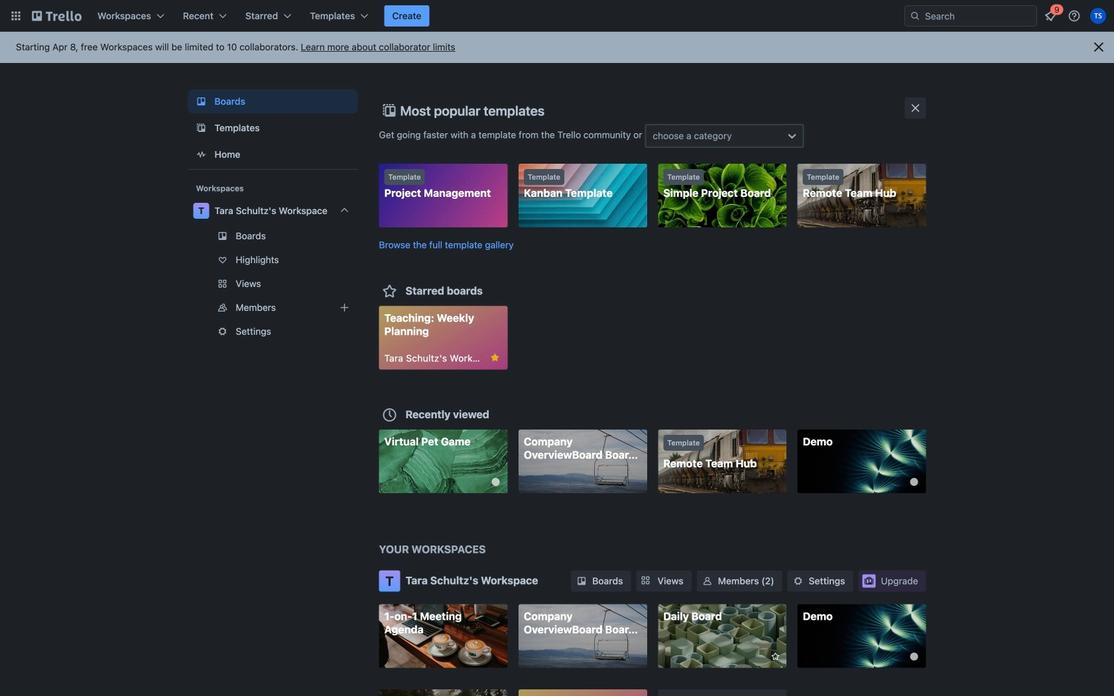 Task type: describe. For each thing, give the bounding box(es) containing it.
open information menu image
[[1068, 9, 1082, 23]]

add image
[[337, 300, 353, 316]]

click to unstar this board. it will be removed from your starred list. image
[[489, 352, 501, 364]]

2 there is new activity on this board. image from the left
[[911, 478, 919, 486]]

template board image
[[193, 120, 209, 136]]

click to star this board. it will be added to your starred list. image
[[768, 651, 780, 663]]

tara schultz (taraschultz7) image
[[1091, 8, 1107, 24]]

9 notifications image
[[1043, 8, 1059, 24]]

3 sm image from the left
[[792, 575, 805, 588]]

home image
[[193, 147, 209, 163]]

search image
[[910, 11, 921, 21]]



Task type: vqa. For each thing, say whether or not it's contained in the screenshot.
rightmost Beyond Imagination
no



Task type: locate. For each thing, give the bounding box(es) containing it.
board image
[[193, 94, 209, 109]]

back to home image
[[32, 5, 82, 27]]

0 horizontal spatial there is new activity on this board. image
[[492, 478, 500, 486]]

0 horizontal spatial sm image
[[575, 575, 589, 588]]

there is new activity on this board. image
[[492, 478, 500, 486], [911, 478, 919, 486]]

primary element
[[0, 0, 1115, 32]]

sm image
[[575, 575, 589, 588], [701, 575, 714, 588], [792, 575, 805, 588]]

1 horizontal spatial sm image
[[701, 575, 714, 588]]

2 horizontal spatial sm image
[[792, 575, 805, 588]]

1 sm image from the left
[[575, 575, 589, 588]]

there is new activity on this board. image
[[911, 653, 919, 661]]

Search field
[[921, 7, 1037, 25]]

1 there is new activity on this board. image from the left
[[492, 478, 500, 486]]

2 sm image from the left
[[701, 575, 714, 588]]

1 horizontal spatial there is new activity on this board. image
[[911, 478, 919, 486]]



